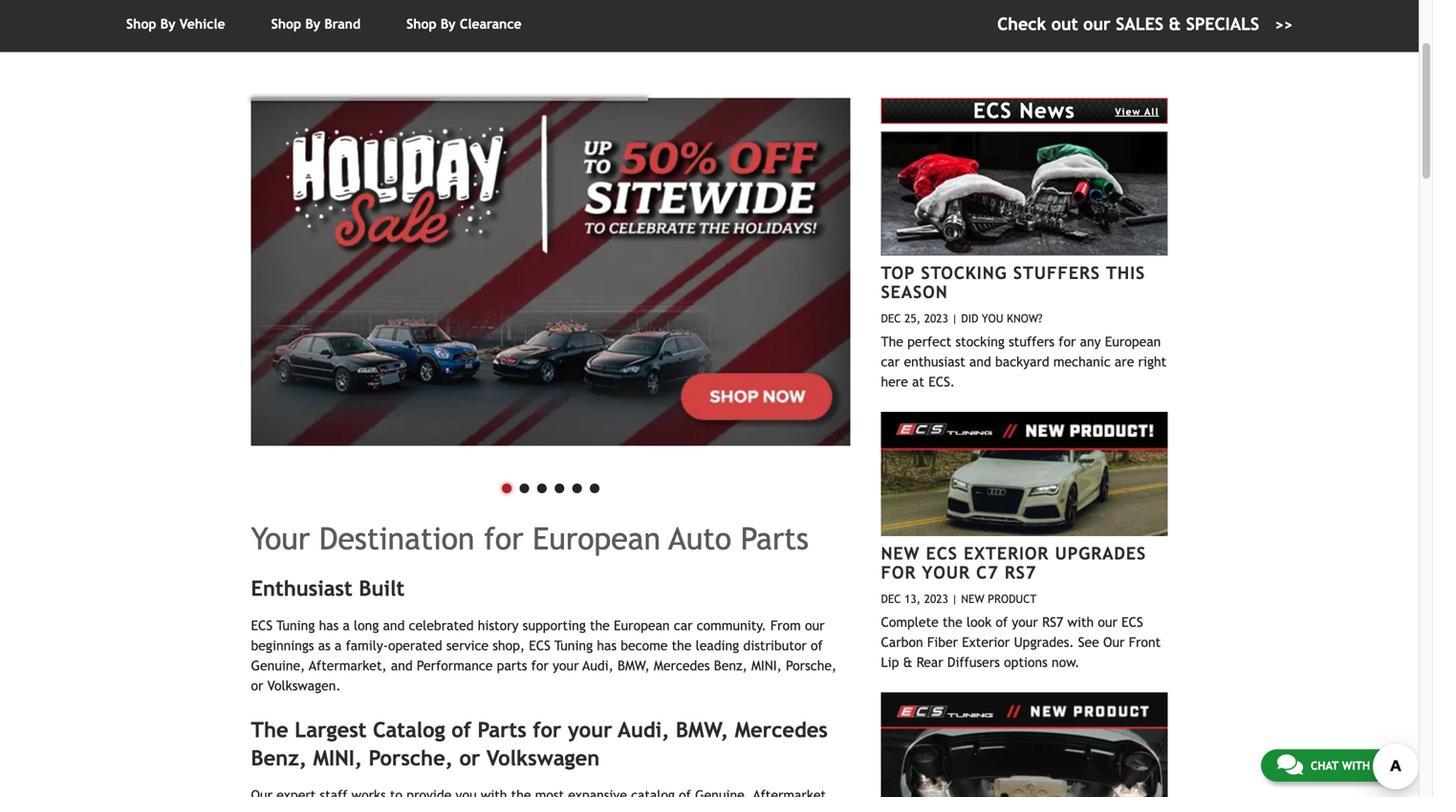 Task type: locate. For each thing, give the bounding box(es) containing it.
ecs inside dec 13, 2023 | new product complete the look of your rs7 with our ecs carbon fiber exterior upgrades. see our front lip & rear diffusers options now.
[[1122, 615, 1144, 630]]

or inside the ecs tuning has a long and celebrated history supporting the european car community. from our beginnings as a family-operated service shop, ecs tuning has become the leading distributor of genuine, aftermarket, and performance parts for your audi, bmw, mercedes benz, mini, porsche, or volkswagen.
[[251, 679, 263, 694]]

european down '• • • • • •'
[[533, 521, 661, 557]]

shop by clearance link
[[407, 16, 522, 32]]

benz, down leading in the bottom of the page
[[714, 658, 748, 674]]

1 horizontal spatial a
[[343, 618, 350, 634]]

0 horizontal spatial mercedes
[[654, 658, 710, 674]]

new up 13,
[[881, 544, 920, 564]]

car inside the ecs tuning has a long and celebrated history supporting the european car community. from our beginnings as a family-operated service shop, ecs tuning has become the leading distributor of genuine, aftermarket, and performance parts for your audi, bmw, mercedes benz, mini, porsche, or volkswagen.
[[674, 618, 693, 634]]

the left perfect
[[881, 334, 904, 349]]

0 vertical spatial car
[[881, 354, 900, 369]]

for left any
[[1059, 334, 1076, 349]]

new up look
[[962, 592, 985, 606]]

2023 right 13,
[[925, 592, 949, 606]]

2 horizontal spatial shop
[[407, 16, 437, 32]]

or left volkswagen
[[460, 747, 480, 771]]

0 horizontal spatial has
[[319, 618, 339, 634]]

0 horizontal spatial parts
[[478, 718, 527, 743]]

1 vertical spatial car
[[674, 618, 693, 634]]

your up enthusiast
[[251, 521, 310, 557]]

1 vertical spatial of
[[811, 638, 823, 654]]

0 vertical spatial parts
[[741, 521, 809, 557]]

1 by from the left
[[160, 16, 176, 32]]

of right distributor
[[811, 638, 823, 654]]

3 shop from the left
[[407, 16, 437, 32]]

0 horizontal spatial audi,
[[583, 658, 614, 674]]

did
[[962, 312, 979, 325]]

1 horizontal spatial shop
[[271, 16, 301, 32]]

shop left the clearance
[[407, 16, 437, 32]]

the inside dec 25, 2023 | did you know? the perfect stocking stuffers for any european car enthusiast and backyard mechanic are right here at ecs.
[[881, 334, 904, 349]]

with up see
[[1068, 615, 1094, 630]]

1 vertical spatial your
[[553, 658, 579, 674]]

exterior inside new ecs exterior upgrades for your c7 rs7
[[964, 544, 1050, 564]]

car
[[881, 354, 900, 369], [674, 618, 693, 634]]

and
[[970, 354, 992, 369], [383, 618, 405, 634], [391, 658, 413, 674]]

1 vertical spatial and
[[383, 618, 405, 634]]

mini, down largest
[[313, 747, 362, 771]]

by left the clearance
[[441, 16, 456, 32]]

rs7 up product
[[1005, 563, 1037, 583]]

operated
[[388, 638, 443, 654]]

2023
[[925, 312, 949, 325], [925, 592, 949, 606]]

1 vertical spatial benz,
[[251, 747, 307, 771]]

| left did
[[952, 312, 958, 325]]

for up volkswagen
[[533, 718, 562, 743]]

0 vertical spatial mercedes
[[654, 658, 710, 674]]

1 vertical spatial exterior
[[962, 635, 1010, 650]]

benz, inside the ecs tuning has a long and celebrated history supporting the european car community. from our beginnings as a family-operated service shop, ecs tuning has become the leading distributor of genuine, aftermarket, and performance parts for your audi, bmw, mercedes benz, mini, porsche, or volkswagen.
[[714, 658, 748, 674]]

tuning up beginnings in the bottom left of the page
[[277, 618, 315, 634]]

your down supporting
[[553, 658, 579, 674]]

0 horizontal spatial shop
[[126, 16, 156, 32]]

dec for new ecs exterior upgrades for your c7 rs7
[[881, 592, 901, 606]]

1 horizontal spatial the
[[672, 638, 692, 654]]

benz, inside the largest catalog of parts for your audi, bmw, mercedes benz, mini, porsche, or volkswagen
[[251, 747, 307, 771]]

2 • from the left
[[516, 467, 533, 506]]

1 vertical spatial parts
[[478, 718, 527, 743]]

us
[[1374, 759, 1388, 773]]

benz, down largest
[[251, 747, 307, 771]]

new ecs b9 rs5 3.0t valved exhaust system image
[[881, 693, 1168, 798]]

1 horizontal spatial of
[[811, 638, 823, 654]]

exterior
[[964, 544, 1050, 564], [962, 635, 1010, 650]]

for
[[1059, 334, 1076, 349], [484, 521, 524, 557], [531, 658, 549, 674], [533, 718, 562, 743]]

| right 13,
[[952, 592, 958, 606]]

1 horizontal spatial our
[[1098, 615, 1118, 630]]

2 by from the left
[[305, 16, 321, 32]]

shop left vehicle
[[126, 16, 156, 32]]

and down operated
[[391, 658, 413, 674]]

your
[[1012, 615, 1039, 630], [553, 658, 579, 674], [568, 718, 613, 743]]

chat
[[1311, 759, 1339, 773]]

shop by brand link
[[271, 16, 361, 32]]

a left 'long'
[[343, 618, 350, 634]]

volkswagen
[[487, 747, 600, 771]]

the down volkswagen. at the bottom of page
[[251, 718, 289, 743]]

0 vertical spatial rs7
[[1005, 563, 1037, 583]]

1 horizontal spatial your
[[923, 563, 971, 583]]

0 horizontal spatial our
[[805, 618, 825, 634]]

chat with us link
[[1261, 750, 1404, 782]]

by for vehicle
[[160, 16, 176, 32]]

your left c7
[[923, 563, 971, 583]]

shop for shop by vehicle
[[126, 16, 156, 32]]

leading
[[696, 638, 740, 654]]

european
[[1105, 334, 1161, 349], [533, 521, 661, 557], [614, 618, 670, 634]]

shop for shop by brand
[[271, 16, 301, 32]]

1 horizontal spatial with
[[1343, 759, 1371, 773]]

benz,
[[714, 658, 748, 674], [251, 747, 307, 771]]

0 vertical spatial dec
[[881, 312, 901, 325]]

0 horizontal spatial of
[[452, 718, 471, 743]]

0 vertical spatial european
[[1105, 334, 1161, 349]]

of inside the largest catalog of parts for your audi, bmw, mercedes benz, mini, porsche, or volkswagen
[[452, 718, 471, 743]]

exterior inside dec 13, 2023 | new product complete the look of your rs7 with our ecs carbon fiber exterior upgrades. see our front lip & rear diffusers options now.
[[962, 635, 1010, 650]]

by left brand
[[305, 16, 321, 32]]

1 vertical spatial your
[[923, 563, 971, 583]]

parts right auto
[[741, 521, 809, 557]]

audi, inside the largest catalog of parts for your audi, bmw, mercedes benz, mini, porsche, or volkswagen
[[618, 718, 670, 743]]

dec 25, 2023 | did you know? the perfect stocking stuffers for any european car enthusiast and backyard mechanic are right here at ecs.
[[881, 312, 1167, 390]]

ecs left news
[[974, 99, 1013, 123]]

vehicle
[[180, 16, 225, 32]]

fiber
[[928, 635, 958, 650]]

0 horizontal spatial or
[[251, 679, 263, 694]]

mini, inside the ecs tuning has a long and celebrated history supporting the european car community. from our beginnings as a family-operated service shop, ecs tuning has become the leading distributor of genuine, aftermarket, and performance parts for your audi, bmw, mercedes benz, mini, porsche, or volkswagen.
[[752, 658, 782, 674]]

exterior up product
[[964, 544, 1050, 564]]

your inside dec 13, 2023 | new product complete the look of your rs7 with our ecs carbon fiber exterior upgrades. see our front lip & rear diffusers options now.
[[1012, 615, 1039, 630]]

2 2023 from the top
[[925, 592, 949, 606]]

the left leading in the bottom of the page
[[672, 638, 692, 654]]

european up are
[[1105, 334, 1161, 349]]

1 horizontal spatial rs7
[[1043, 615, 1064, 630]]

| inside dec 25, 2023 | did you know? the perfect stocking stuffers for any european car enthusiast and backyard mechanic are right here at ecs.
[[952, 312, 958, 325]]

rs7
[[1005, 563, 1037, 583], [1043, 615, 1064, 630]]

0 vertical spatial audi,
[[583, 658, 614, 674]]

rs7 up the upgrades.
[[1043, 615, 1064, 630]]

by left vehicle
[[160, 16, 176, 32]]

1 vertical spatial with
[[1343, 759, 1371, 773]]

our inside dec 13, 2023 | new product complete the look of your rs7 with our ecs carbon fiber exterior upgrades. see our front lip & rear diffusers options now.
[[1098, 615, 1118, 630]]

25,
[[905, 312, 921, 325]]

1 vertical spatial mini,
[[313, 747, 362, 771]]

lip
[[881, 655, 899, 670]]

ecs
[[974, 99, 1013, 123], [927, 544, 958, 564], [1122, 615, 1144, 630], [251, 618, 273, 634], [529, 638, 551, 654]]

bmw, down leading in the bottom of the page
[[676, 718, 729, 743]]

for down '• • • • • •'
[[484, 521, 524, 557]]

your inside new ecs exterior upgrades for your c7 rs7
[[923, 563, 971, 583]]

0 horizontal spatial bmw,
[[618, 658, 650, 674]]

mini, inside the largest catalog of parts for your audi, bmw, mercedes benz, mini, porsche, or volkswagen
[[313, 747, 362, 771]]

mercedes inside the largest catalog of parts for your audi, bmw, mercedes benz, mini, porsche, or volkswagen
[[735, 718, 828, 743]]

2 vertical spatial your
[[568, 718, 613, 743]]

ecs tuning has a long and celebrated history supporting the european car community. from our beginnings as a family-operated service shop, ecs tuning has become the leading distributor of genuine, aftermarket, and performance parts for your audi, bmw, mercedes benz, mini, porsche, or volkswagen.
[[251, 618, 837, 694]]

auto
[[669, 521, 732, 557]]

the up fiber
[[943, 615, 963, 630]]

or
[[251, 679, 263, 694], [460, 747, 480, 771]]

car up here
[[881, 354, 900, 369]]

1 vertical spatial or
[[460, 747, 480, 771]]

clearance
[[460, 16, 522, 32]]

dec inside dec 13, 2023 | new product complete the look of your rs7 with our ecs carbon fiber exterior upgrades. see our front lip & rear diffusers options now.
[[881, 592, 901, 606]]

2 horizontal spatial of
[[996, 615, 1008, 630]]

for inside dec 25, 2023 | did you know? the perfect stocking stuffers for any european car enthusiast and backyard mechanic are right here at ecs.
[[1059, 334, 1076, 349]]

1 horizontal spatial mini,
[[752, 658, 782, 674]]

1 shop from the left
[[126, 16, 156, 32]]

0 vertical spatial benz,
[[714, 658, 748, 674]]

2 vertical spatial and
[[391, 658, 413, 674]]

mercedes down distributor
[[735, 718, 828, 743]]

and down stocking
[[970, 354, 992, 369]]

parts up volkswagen
[[478, 718, 527, 743]]

0 horizontal spatial with
[[1068, 615, 1094, 630]]

0 vertical spatial new
[[881, 544, 920, 564]]

1 horizontal spatial by
[[305, 16, 321, 32]]

2 vertical spatial of
[[452, 718, 471, 743]]

all
[[1145, 106, 1160, 117]]

of right look
[[996, 615, 1008, 630]]

parts
[[741, 521, 809, 557], [478, 718, 527, 743]]

1 dec from the top
[[881, 312, 901, 325]]

0 horizontal spatial a
[[335, 638, 342, 654]]

any
[[1080, 334, 1101, 349]]

top stocking stuffers this season image
[[881, 131, 1168, 256]]

porsche,
[[786, 658, 837, 674], [369, 747, 453, 771]]

for right parts in the bottom left of the page
[[531, 658, 549, 674]]

our up our
[[1098, 615, 1118, 630]]

0 horizontal spatial porsche,
[[369, 747, 453, 771]]

parts inside the largest catalog of parts for your audi, bmw, mercedes benz, mini, porsche, or volkswagen
[[478, 718, 527, 743]]

| inside dec 13, 2023 | new product complete the look of your rs7 with our ecs carbon fiber exterior upgrades. see our front lip & rear diffusers options now.
[[952, 592, 958, 606]]

our right from
[[805, 618, 825, 634]]

porsche, inside the largest catalog of parts for your audi, bmw, mercedes benz, mini, porsche, or volkswagen
[[369, 747, 453, 771]]

exterior down look
[[962, 635, 1010, 650]]

mechanic
[[1054, 354, 1111, 369]]

0 vertical spatial tuning
[[277, 618, 315, 634]]

1 vertical spatial porsche,
[[369, 747, 453, 771]]

2 shop from the left
[[271, 16, 301, 32]]

top stocking stuffers this season
[[881, 263, 1146, 302]]

bmw,
[[618, 658, 650, 674], [676, 718, 729, 743]]

1 horizontal spatial or
[[460, 747, 480, 771]]

mini,
[[752, 658, 782, 674], [313, 747, 362, 771]]

0 vertical spatial exterior
[[964, 544, 1050, 564]]

bmw, down 'become'
[[618, 658, 650, 674]]

of
[[996, 615, 1008, 630], [811, 638, 823, 654], [452, 718, 471, 743]]

0 vertical spatial |
[[952, 312, 958, 325]]

a right as
[[335, 638, 342, 654]]

& right sales
[[1169, 14, 1181, 34]]

dec left 25,
[[881, 312, 901, 325]]

5 • from the left
[[568, 467, 586, 506]]

2 | from the top
[[952, 592, 958, 606]]

dec left 13,
[[881, 592, 901, 606]]

0 vertical spatial the
[[881, 334, 904, 349]]

for inside the largest catalog of parts for your audi, bmw, mercedes benz, mini, porsche, or volkswagen
[[533, 718, 562, 743]]

new inside dec 13, 2023 | new product complete the look of your rs7 with our ecs carbon fiber exterior upgrades. see our front lip & rear diffusers options now.
[[962, 592, 985, 606]]

1 vertical spatial &
[[903, 655, 913, 670]]

0 horizontal spatial mini,
[[313, 747, 362, 771]]

0 vertical spatial bmw,
[[618, 658, 650, 674]]

our
[[1104, 635, 1125, 650]]

2 vertical spatial european
[[614, 618, 670, 634]]

1 horizontal spatial parts
[[741, 521, 809, 557]]

generic - ecs holiday sale image
[[251, 98, 851, 446]]

of right 'catalog'
[[452, 718, 471, 743]]

has up as
[[319, 618, 339, 634]]

1 horizontal spatial &
[[1169, 14, 1181, 34]]

1 vertical spatial |
[[952, 592, 958, 606]]

3 • from the left
[[533, 467, 551, 506]]

1 horizontal spatial bmw,
[[676, 718, 729, 743]]

as
[[318, 638, 331, 654]]

carbon
[[881, 635, 924, 650]]

porsche, down 'catalog'
[[369, 747, 453, 771]]

1 horizontal spatial benz,
[[714, 658, 748, 674]]

0 vertical spatial and
[[970, 354, 992, 369]]

ecs right for
[[927, 544, 958, 564]]

chat with us
[[1311, 759, 1388, 773]]

0 horizontal spatial new
[[881, 544, 920, 564]]

0 vertical spatial of
[[996, 615, 1008, 630]]

1 2023 from the top
[[925, 312, 949, 325]]

0 vertical spatial mini,
[[752, 658, 782, 674]]

2023 for for
[[925, 592, 949, 606]]

ecs up front at the right of page
[[1122, 615, 1144, 630]]

community.
[[697, 618, 767, 634]]

tuning down supporting
[[555, 638, 593, 654]]

the right supporting
[[590, 618, 610, 634]]

1 horizontal spatial the
[[881, 334, 904, 349]]

supporting
[[523, 618, 586, 634]]

1 vertical spatial new
[[962, 592, 985, 606]]

1 vertical spatial bmw,
[[676, 718, 729, 743]]

2 dec from the top
[[881, 592, 901, 606]]

shop for shop by clearance
[[407, 16, 437, 32]]

your up volkswagen
[[568, 718, 613, 743]]

audi, down 'become'
[[618, 718, 670, 743]]

ecs up beginnings in the bottom left of the page
[[251, 618, 273, 634]]

stocking
[[921, 263, 1008, 283]]

by for clearance
[[441, 16, 456, 32]]

has left 'become'
[[597, 638, 617, 654]]

0 horizontal spatial &
[[903, 655, 913, 670]]

perfect
[[908, 334, 952, 349]]

1 horizontal spatial mercedes
[[735, 718, 828, 743]]

1 vertical spatial the
[[251, 718, 289, 743]]

your down product
[[1012, 615, 1039, 630]]

3 by from the left
[[441, 16, 456, 32]]

with
[[1068, 615, 1094, 630], [1343, 759, 1371, 773]]

1 horizontal spatial car
[[881, 354, 900, 369]]

audi,
[[583, 658, 614, 674], [618, 718, 670, 743]]

1 vertical spatial rs7
[[1043, 615, 1064, 630]]

performance
[[417, 658, 493, 674]]

1 vertical spatial has
[[597, 638, 617, 654]]

1 vertical spatial 2023
[[925, 592, 949, 606]]

complete
[[881, 615, 939, 630]]

dec inside dec 25, 2023 | did you know? the perfect stocking stuffers for any european car enthusiast and backyard mechanic are right here at ecs.
[[881, 312, 901, 325]]

0 vertical spatial 2023
[[925, 312, 949, 325]]

shop
[[126, 16, 156, 32], [271, 16, 301, 32], [407, 16, 437, 32]]

european inside dec 25, 2023 | did you know? the perfect stocking stuffers for any european car enthusiast and backyard mechanic are right here at ecs.
[[1105, 334, 1161, 349]]

|
[[952, 312, 958, 325], [952, 592, 958, 606]]

1 horizontal spatial tuning
[[555, 638, 593, 654]]

1 horizontal spatial new
[[962, 592, 985, 606]]

by for brand
[[305, 16, 321, 32]]

rs7 inside new ecs exterior upgrades for your c7 rs7
[[1005, 563, 1037, 583]]

shop by brand
[[271, 16, 361, 32]]

2023 inside dec 13, 2023 | new product complete the look of your rs7 with our ecs carbon fiber exterior upgrades. see our front lip & rear diffusers options now.
[[925, 592, 949, 606]]

0 horizontal spatial rs7
[[1005, 563, 1037, 583]]

0 horizontal spatial the
[[590, 618, 610, 634]]

0 horizontal spatial by
[[160, 16, 176, 32]]

mini, down distributor
[[752, 658, 782, 674]]

1 vertical spatial mercedes
[[735, 718, 828, 743]]

1 | from the top
[[952, 312, 958, 325]]

or down genuine,
[[251, 679, 263, 694]]

shop left brand
[[271, 16, 301, 32]]

european up 'become'
[[614, 618, 670, 634]]

the inside dec 13, 2023 | new product complete the look of your rs7 with our ecs carbon fiber exterior upgrades. see our front lip & rear diffusers options now.
[[943, 615, 963, 630]]

catalog
[[373, 718, 445, 743]]

with left the 'us'
[[1343, 759, 1371, 773]]

0 vertical spatial porsche,
[[786, 658, 837, 674]]

& right the lip
[[903, 655, 913, 670]]

2023 for season
[[925, 312, 949, 325]]

2023 inside dec 25, 2023 | did you know? the perfect stocking stuffers for any european car enthusiast and backyard mechanic are right here at ecs.
[[925, 312, 949, 325]]

0 vertical spatial with
[[1068, 615, 1094, 630]]

bmw, inside the ecs tuning has a long and celebrated history supporting the european car community. from our beginnings as a family-operated service shop, ecs tuning has become the leading distributor of genuine, aftermarket, and performance parts for your audi, bmw, mercedes benz, mini, porsche, or volkswagen.
[[618, 658, 650, 674]]

0 horizontal spatial benz,
[[251, 747, 307, 771]]

1 horizontal spatial porsche,
[[786, 658, 837, 674]]

1 vertical spatial dec
[[881, 592, 901, 606]]

&
[[1169, 14, 1181, 34], [903, 655, 913, 670]]

2023 right 25,
[[925, 312, 949, 325]]

mercedes down leading in the bottom of the page
[[654, 658, 710, 674]]

service
[[447, 638, 489, 654]]

and right 'long'
[[383, 618, 405, 634]]

distributor
[[744, 638, 807, 654]]

car left community.
[[674, 618, 693, 634]]

porsche, down distributor
[[786, 658, 837, 674]]

product
[[988, 592, 1037, 606]]

0 horizontal spatial car
[[674, 618, 693, 634]]

audi, down supporting
[[583, 658, 614, 674]]

0 vertical spatial your
[[1012, 615, 1039, 630]]

1 horizontal spatial audi,
[[618, 718, 670, 743]]



Task type: describe. For each thing, give the bounding box(es) containing it.
new ecs exterior upgrades for your c7 rs7
[[881, 544, 1147, 583]]

rs7 inside dec 13, 2023 | new product complete the look of your rs7 with our ecs carbon fiber exterior upgrades. see our front lip & rear diffusers options now.
[[1043, 615, 1064, 630]]

european inside the ecs tuning has a long and celebrated history supporting the european car community. from our beginnings as a family-operated service shop, ecs tuning has become the leading distributor of genuine, aftermarket, and performance parts for your audi, bmw, mercedes benz, mini, porsche, or volkswagen.
[[614, 618, 670, 634]]

for
[[881, 563, 917, 583]]

ecs down supporting
[[529, 638, 551, 654]]

at
[[913, 374, 925, 390]]

sales & specials
[[1116, 14, 1260, 34]]

stocking
[[956, 334, 1005, 349]]

new ecs exterior upgrades for your c7 rs7 link
[[881, 544, 1147, 583]]

new ecs exterior upgrades for your c7 rs7 image
[[881, 412, 1168, 536]]

shop by vehicle link
[[126, 16, 225, 32]]

news
[[1020, 99, 1076, 123]]

sales & specials link
[[998, 11, 1293, 37]]

1 vertical spatial tuning
[[555, 638, 593, 654]]

upgrades.
[[1014, 635, 1075, 650]]

mercedes inside the ecs tuning has a long and celebrated history supporting the european car community. from our beginnings as a family-operated service shop, ecs tuning has become the leading distributor of genuine, aftermarket, and performance parts for your audi, bmw, mercedes benz, mini, porsche, or volkswagen.
[[654, 658, 710, 674]]

view
[[1116, 106, 1141, 117]]

dec 13, 2023 | new product complete the look of your rs7 with our ecs carbon fiber exterior upgrades. see our front lip & rear diffusers options now.
[[881, 592, 1161, 670]]

the inside the largest catalog of parts for your audi, bmw, mercedes benz, mini, porsche, or volkswagen
[[251, 718, 289, 743]]

history
[[478, 618, 519, 634]]

13,
[[905, 592, 921, 606]]

built
[[359, 577, 405, 601]]

are
[[1115, 354, 1135, 369]]

0 vertical spatial has
[[319, 618, 339, 634]]

& inside dec 13, 2023 | new product complete the look of your rs7 with our ecs carbon fiber exterior upgrades. see our front lip & rear diffusers options now.
[[903, 655, 913, 670]]

1 vertical spatial a
[[335, 638, 342, 654]]

you
[[982, 312, 1004, 325]]

celebrated
[[409, 618, 474, 634]]

1 vertical spatial european
[[533, 521, 661, 557]]

enthusiast built
[[251, 577, 405, 601]]

0 vertical spatial &
[[1169, 14, 1181, 34]]

aftermarket,
[[309, 658, 387, 674]]

volkswagen.
[[267, 679, 341, 694]]

porsche, inside the ecs tuning has a long and celebrated history supporting the european car community. from our beginnings as a family-operated service shop, ecs tuning has become the leading distributor of genuine, aftermarket, and performance parts for your audi, bmw, mercedes benz, mini, porsche, or volkswagen.
[[786, 658, 837, 674]]

c7
[[977, 563, 999, 583]]

| for season
[[952, 312, 958, 325]]

stuffers
[[1014, 263, 1101, 283]]

our inside the ecs tuning has a long and celebrated history supporting the european car community. from our beginnings as a family-operated service shop, ecs tuning has become the leading distributor of genuine, aftermarket, and performance parts for your audi, bmw, mercedes benz, mini, porsche, or volkswagen.
[[805, 618, 825, 634]]

diffusers
[[948, 655, 1000, 670]]

specials
[[1187, 14, 1260, 34]]

dec for top stocking stuffers this season
[[881, 312, 901, 325]]

your inside the largest catalog of parts for your audi, bmw, mercedes benz, mini, porsche, or volkswagen
[[568, 718, 613, 743]]

parts
[[497, 658, 527, 674]]

enthusiast
[[251, 577, 353, 601]]

• • • • • •
[[498, 467, 604, 506]]

0 vertical spatial your
[[251, 521, 310, 557]]

ecs.
[[929, 374, 955, 390]]

0 horizontal spatial tuning
[[277, 618, 315, 634]]

ecs inside new ecs exterior upgrades for your c7 rs7
[[927, 544, 958, 564]]

with inside dec 13, 2023 | new product complete the look of your rs7 with our ecs carbon fiber exterior upgrades. see our front lip & rear diffusers options now.
[[1068, 615, 1094, 630]]

brand
[[325, 16, 361, 32]]

sales
[[1116, 14, 1164, 34]]

season
[[881, 282, 948, 302]]

upgrades
[[1056, 544, 1147, 564]]

know?
[[1007, 312, 1043, 325]]

of inside the ecs tuning has a long and celebrated history supporting the european car community. from our beginnings as a family-operated service shop, ecs tuning has become the leading distributor of genuine, aftermarket, and performance parts for your audi, bmw, mercedes benz, mini, porsche, or volkswagen.
[[811, 638, 823, 654]]

family-
[[346, 638, 388, 654]]

the largest catalog of parts for your audi, bmw, mercedes benz, mini, porsche, or volkswagen
[[251, 718, 828, 771]]

of inside dec 13, 2023 | new product complete the look of your rs7 with our ecs carbon fiber exterior upgrades. see our front lip & rear diffusers options now.
[[996, 615, 1008, 630]]

car inside dec 25, 2023 | did you know? the perfect stocking stuffers for any european car enthusiast and backyard mechanic are right here at ecs.
[[881, 354, 900, 369]]

shop by vehicle
[[126, 16, 225, 32]]

view all
[[1116, 106, 1160, 117]]

become
[[621, 638, 668, 654]]

enthusiast
[[904, 354, 966, 369]]

look
[[967, 615, 992, 630]]

for inside the ecs tuning has a long and celebrated history supporting the european car community. from our beginnings as a family-operated service shop, ecs tuning has become the leading distributor of genuine, aftermarket, and performance parts for your audi, bmw, mercedes benz, mini, porsche, or volkswagen.
[[531, 658, 549, 674]]

top stocking stuffers this season link
[[881, 263, 1146, 302]]

now.
[[1052, 655, 1080, 670]]

top
[[881, 263, 916, 283]]

destination
[[319, 521, 475, 557]]

shop by clearance
[[407, 16, 522, 32]]

rear
[[917, 655, 944, 670]]

6 • from the left
[[586, 467, 604, 506]]

your destination for european auto parts
[[251, 521, 809, 557]]

1 horizontal spatial has
[[597, 638, 617, 654]]

beginnings
[[251, 638, 314, 654]]

backyard
[[996, 354, 1050, 369]]

options
[[1004, 655, 1048, 670]]

front
[[1129, 635, 1161, 650]]

audi, inside the ecs tuning has a long and celebrated history supporting the european car community. from our beginnings as a family-operated service shop, ecs tuning has become the leading distributor of genuine, aftermarket, and performance parts for your audi, bmw, mercedes benz, mini, porsche, or volkswagen.
[[583, 658, 614, 674]]

comments image
[[1278, 754, 1304, 777]]

and inside dec 25, 2023 | did you know? the perfect stocking stuffers for any european car enthusiast and backyard mechanic are right here at ecs.
[[970, 354, 992, 369]]

genuine,
[[251, 658, 305, 674]]

new inside new ecs exterior upgrades for your c7 rs7
[[881, 544, 920, 564]]

your inside the ecs tuning has a long and celebrated history supporting the european car community. from our beginnings as a family-operated service shop, ecs tuning has become the leading distributor of genuine, aftermarket, and performance parts for your audi, bmw, mercedes benz, mini, porsche, or volkswagen.
[[553, 658, 579, 674]]

shop,
[[493, 638, 525, 654]]

0 vertical spatial a
[[343, 618, 350, 634]]

right
[[1139, 354, 1167, 369]]

1 • from the left
[[498, 467, 516, 506]]

long
[[354, 618, 379, 634]]

here
[[881, 374, 909, 390]]

this
[[1107, 263, 1146, 283]]

or inside the largest catalog of parts for your audi, bmw, mercedes benz, mini, porsche, or volkswagen
[[460, 747, 480, 771]]

4 • from the left
[[551, 467, 568, 506]]

bmw, inside the largest catalog of parts for your audi, bmw, mercedes benz, mini, porsche, or volkswagen
[[676, 718, 729, 743]]

from
[[771, 618, 801, 634]]

see
[[1079, 635, 1100, 650]]

with inside chat with us link
[[1343, 759, 1371, 773]]

largest
[[295, 718, 367, 743]]

| for for
[[952, 592, 958, 606]]

ecs news
[[974, 99, 1076, 123]]

stuffers
[[1009, 334, 1055, 349]]



Task type: vqa. For each thing, say whether or not it's contained in the screenshot.
the leftmost With
yes



